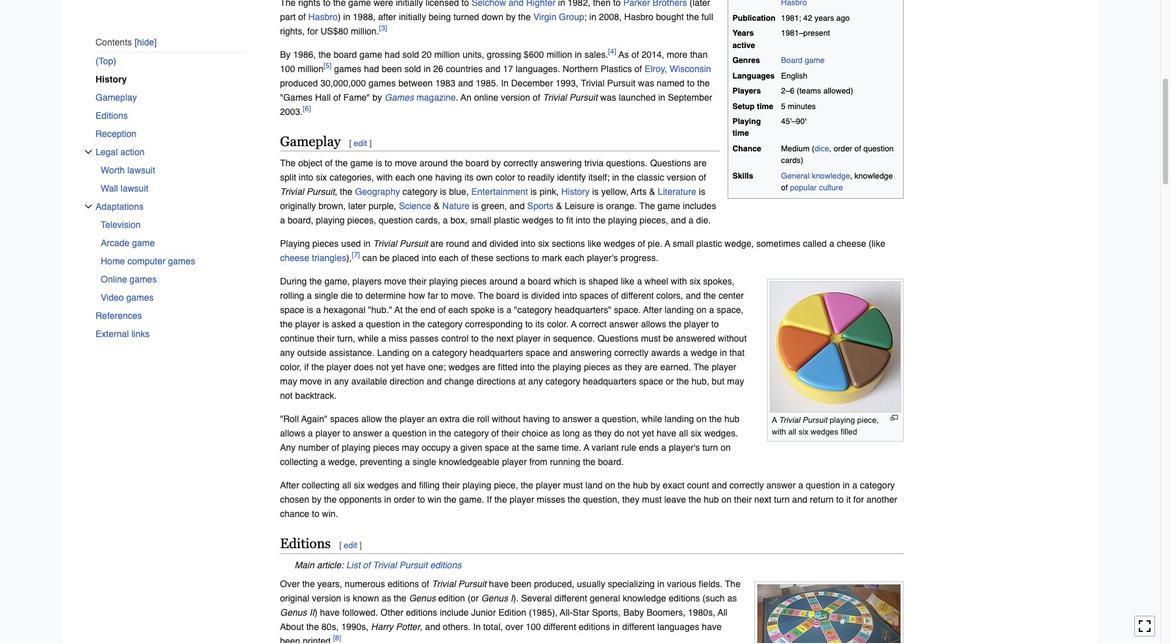 Task type: vqa. For each thing, say whether or not it's contained in the screenshot.
See also within 'LINK'
no



Task type: locate. For each thing, give the bounding box(es) containing it.
allowed)
[[824, 86, 853, 96]]

blue,
[[449, 187, 469, 197]]

2 horizontal spatial with
[[772, 427, 786, 437]]

plastic inside & leisure is orange. the game includes a board, playing pieces, question cards, a box, small plastic wedges to fit into the playing pieces, and a die.
[[494, 215, 520, 226]]

player's inside "roll again" spaces allow the player an extra die roll without having to answer a question, while landing on the hub allows a player to answer a question in the category of their choice as long as they do not yet have all six wedges. any number of playing pieces may occupy a given space at the same time. a variant rule ends a player's turn on collecting a wedge, preventing a single knowledgeable player from running the board.
[[669, 443, 700, 453]]

like up shaped
[[588, 239, 601, 249]]

spaces down shaped
[[580, 291, 609, 301]]

(top)
[[96, 56, 116, 67]]

question, inside after collecting all six wedges and filling their playing piece, the player must land on the hub by exact count and correctly answer a question in a category chosen by the opponents in order to win the game. if the player misses the question, they must leave the hub on their next turn and return to it for another chance to win.
[[583, 495, 620, 505]]

gameplay up object
[[280, 134, 341, 149]]

[ edit ] for gameplay
[[349, 138, 372, 148]]

knowledge for , knowledge of
[[855, 171, 893, 181]]

0 vertical spatial without
[[718, 334, 747, 344]]

0 vertical spatial been
[[382, 63, 402, 74]]

0 horizontal spatial with
[[377, 172, 393, 183]]

.
[[456, 92, 458, 102]]

the right or
[[677, 377, 689, 387]]

1 horizontal spatial [
[[349, 138, 352, 148]]

editions down various
[[669, 593, 700, 603]]

0 vertical spatial with
[[377, 172, 393, 183]]

[
[[349, 138, 352, 148], [339, 541, 342, 551]]

0 horizontal spatial while
[[358, 334, 379, 344]]

hasbro right the 2008,
[[624, 11, 654, 22]]

, inside , and others. in total, over 100 different editions in different languages have been printed.
[[420, 622, 423, 632]]

into down sports at the top of page
[[521, 239, 536, 249]]

a up corresponding
[[507, 305, 512, 315]]

games magazine . an online version of trivial pursuit
[[385, 92, 598, 102]]

single inside "roll again" spaces allow the player an extra die roll without having to answer a question, while landing on the hub allows a player to answer a question in the category of their choice as long as they do not yet have all six wedges. any number of playing pieces may occupy a given space at the same time. a variant rule ends a player's turn on collecting a wedge, preventing a single knowledgeable player from running the board.
[[413, 457, 436, 468]]

1 vertical spatial divided
[[531, 291, 560, 301]]

are left round
[[430, 239, 444, 249]]

playing inside playing piece, with all six wedges filled
[[830, 416, 855, 425]]

0 horizontal spatial headquarters
[[470, 348, 523, 358]]

[ for editions
[[339, 541, 342, 551]]

1 vertical spatial plastic
[[696, 239, 722, 249]]

the up win.
[[324, 495, 337, 505]]

move down if
[[300, 377, 322, 387]]

single down game, at the top left
[[314, 291, 338, 301]]

player down "category
[[516, 334, 541, 344]]

1 vertical spatial yet
[[642, 429, 654, 439]]

and left return
[[792, 495, 808, 505]]

of inside (later part of
[[298, 11, 306, 22]]

various
[[667, 579, 696, 589]]

be
[[380, 253, 390, 263], [663, 334, 674, 344]]

2 vertical spatial they
[[622, 495, 640, 505]]

0 horizontal spatial pieces,
[[347, 215, 376, 226]]

2 pieces, from the left
[[640, 215, 669, 226]]

100
[[280, 63, 295, 74], [526, 622, 541, 632]]

directions
[[477, 377, 516, 387]]

games down online games
[[126, 293, 154, 303]]

of down general
[[781, 183, 788, 193]]

and left others.
[[425, 622, 440, 632]]

0 horizontal spatial player's
[[587, 253, 618, 263]]

1 horizontal spatial its
[[536, 319, 545, 330]]

1 horizontal spatial been
[[382, 63, 402, 74]]

of inside note
[[363, 560, 371, 570]]

for down 'hasbro' link
[[307, 26, 318, 36]]

2 x small image from the top
[[84, 203, 92, 211]]

0 horizontal spatial next
[[497, 334, 514, 344]]

[ for gameplay
[[349, 138, 352, 148]]

the down spokes,
[[704, 291, 716, 301]]

0 horizontal spatial cheese
[[280, 253, 309, 263]]

[ edit ] for editions
[[339, 541, 362, 551]]

a inside playing pieces used in trivial pursuit are round and divided into six sections like wedges of pie. a small plastic wedge, sometimes called a cheese (like cheese triangles ), [7] can be placed into each of these sections to mark each player's progress.
[[829, 239, 835, 249]]

the down wisconsin
[[697, 78, 710, 88]]

main
[[295, 560, 314, 570]]

as down "over the years, numerous editions of trivial pursuit"
[[382, 593, 391, 603]]

history down (top)
[[96, 74, 127, 85]]

of up knowledgeable
[[491, 429, 499, 439]]

arts
[[631, 187, 647, 197]]

1 vertical spatial answering
[[570, 348, 612, 358]]

edit for gameplay
[[354, 138, 367, 148]]

games for video games
[[126, 293, 154, 303]]

into inside & leisure is orange. the game includes a board, playing pieces, question cards, a box, small plastic wedges to fit into the playing pieces, and a die.
[[576, 215, 591, 226]]

1 horizontal spatial while
[[642, 414, 662, 425]]

1 horizontal spatial plastic
[[696, 239, 722, 249]]

question inside during the game, players move their playing pieces around a board which is shaped like a wheel with six spokes, rolling a single die to determine how far to move. the board is divided into spaces of different colors, and the center space is a hexagonal "hub." at the end of each spoke is a "category headquarters" space. after landing on a space, the player is asked a question in the category corresponding to its color. a correct answer allows the player to continue their turn, while a miss passes control to the next player in sequence. questions must be answered without any outside assistance. landing on a category headquarters space and answering correctly awards a wedge in that color, if the player does not yet have one; wedges are fitted into the playing pieces as they are earned. the player may move in any available direction and change directions at any category headquarters space or the hub, but may not backtrack.
[[366, 319, 400, 330]]

at inside during the game, players move their playing pieces around a board which is shaped like a wheel with six spokes, rolling a single die to determine how far to move. the board is divided into spaces of different colors, and the center space is a hexagonal "hub." at the end of each spoke is a "category headquarters" space. after landing on a space, the player is asked a question in the category corresponding to its color. a correct answer allows the player to continue their turn, while a miss passes control to the next player in sequence. questions must be answered without any outside assistance. landing on a category headquarters space and answering correctly awards a wedge in that color, if the player does not yet have one; wedges are fitted into the playing pieces as they are earned. the player may move in any available direction and change directions at any category headquarters space or the hub, but may not backtrack.
[[518, 377, 526, 387]]

(teams
[[797, 86, 821, 96]]

1 vertical spatial question,
[[583, 495, 620, 505]]

by
[[506, 11, 516, 22], [373, 92, 382, 102], [492, 158, 501, 169], [651, 481, 660, 491], [312, 495, 322, 505]]

1 vertical spatial collecting
[[302, 481, 340, 491]]

list
[[346, 560, 360, 570]]

1 horizontal spatial was
[[638, 78, 654, 88]]

different
[[621, 291, 654, 301], [555, 593, 587, 603], [544, 622, 576, 632], [622, 622, 655, 632]]

rights,
[[280, 26, 305, 36]]

online
[[474, 92, 498, 102]]

in inside was launched in september 2003.
[[658, 92, 666, 102]]

player left misses
[[510, 495, 535, 505]]

single down occupy
[[413, 457, 436, 468]]

1980s,
[[688, 607, 716, 618]]

is left green,
[[472, 201, 479, 211]]

after inside after collecting all six wedges and filling their playing piece, the player must land on the hub by exact count and correctly answer a question in a category chosen by the opponents in order to win the game. if the player misses the question, they must leave the hub on their next turn and return to it for another chance to win.
[[280, 481, 299, 491]]

hub inside "roll again" spaces allow the player an extra die roll without having to answer a question, while landing on the hub allows a player to answer a question in the category of their choice as long as they do not yet have all six wedges. any number of playing pieces may occupy a given space at the same time. a variant rule ends a player's turn on collecting a wedge, preventing a single knowledgeable player from running the board.
[[725, 414, 740, 425]]

board
[[781, 56, 803, 65]]

order right dice link
[[834, 144, 853, 153]]

move.
[[451, 291, 476, 301]]

1 horizontal spatial turn
[[774, 495, 790, 505]]

playing down sequence.
[[553, 362, 582, 373]]

, inside , more than 100 million
[[662, 49, 664, 59]]

games down the arcade game link at the left top of page
[[168, 256, 195, 267]]

all inside "roll again" spaces allow the player an extra die roll without having to answer a question, while landing on the hub allows a player to answer a question in the category of their choice as long as they do not yet have all six wedges. any number of playing pieces may occupy a given space at the same time. a variant rule ends a player's turn on collecting a wedge, preventing a single knowledgeable player from running the board.
[[679, 429, 688, 439]]

plastic down the die.
[[696, 239, 722, 249]]

hub up wedges.
[[725, 414, 740, 425]]

landing inside during the game, players move their playing pieces around a board which is shaped like a wheel with six spokes, rolling a single die to determine how far to move. the board is divided into spaces of different colors, and the center space is a hexagonal "hub." at the end of each spoke is a "category headquarters" space. after landing on a space, the player is asked a question in the category corresponding to its color. a correct answer allows the player to continue their turn, while a miss passes control to the next player in sequence. questions must be answered without any outside assistance. landing on a category headquarters space and answering correctly awards a wedge in that color, if the player does not yet have one; wedges are fitted into the playing pieces as they are earned. the player may move in any available direction and change directions at any category headquarters space or the hub, but may not backtrack.
[[665, 305, 694, 315]]

2 horizontal spatial hub
[[725, 414, 740, 425]]

playing for time
[[733, 117, 761, 126]]

1 vertical spatial not
[[280, 391, 293, 401]]

genus
[[409, 593, 436, 603], [481, 593, 508, 603], [280, 607, 307, 618]]

100 down (1985),
[[526, 622, 541, 632]]

0 horizontal spatial in
[[473, 622, 481, 632]]

running
[[550, 457, 581, 468]]

1 vertical spatial single
[[413, 457, 436, 468]]

1 horizontal spatial without
[[718, 334, 747, 344]]

must left the leave at the right bottom of page
[[642, 495, 662, 505]]

allows inside "roll again" spaces allow the player an extra die roll without having to answer a question, while landing on the hub allows a player to answer a question in the category of their choice as long as they do not yet have all six wedges. any number of playing pieces may occupy a given space at the same time. a variant rule ends a player's turn on collecting a wedge, preventing a single knowledgeable player from running the board.
[[280, 429, 305, 439]]

0 vertical spatial lawsuit
[[127, 165, 155, 176]]

0 vertical spatial answering
[[541, 158, 582, 169]]

history inside 'the object of the game is to move around the board by correctly answering trivia questions. questions are split into six categories, with each one having its own color to readily identify itself; in the classic version of trivial pursuit , the geography category is blue, entertainment is pink, history is yellow, arts & literature'
[[561, 187, 590, 197]]

sections right these
[[496, 253, 529, 263]]

correctly left awards
[[614, 348, 649, 358]]

question inside , order of question cards)
[[864, 144, 894, 153]]

0 horizontal spatial had
[[364, 63, 379, 74]]

1 vertical spatial x small image
[[84, 203, 92, 211]]

in inside , and others. in total, over 100 different editions in different languages have been printed.
[[473, 622, 481, 632]]

is left asked
[[323, 319, 329, 330]]

a
[[280, 215, 285, 226], [443, 215, 448, 226], [689, 215, 694, 226], [829, 239, 835, 249], [520, 276, 525, 287], [637, 276, 642, 287], [307, 291, 312, 301], [316, 305, 321, 315], [507, 305, 512, 315], [709, 305, 714, 315], [358, 319, 364, 330], [381, 334, 386, 344], [425, 348, 430, 358], [683, 348, 688, 358], [595, 414, 600, 425], [308, 429, 313, 439], [385, 429, 390, 439], [453, 443, 458, 453], [661, 443, 666, 453], [321, 457, 326, 468], [405, 457, 410, 468], [798, 481, 804, 491], [853, 481, 858, 491]]

0 vertical spatial sections
[[552, 239, 585, 249]]

& inside & leisure is orange. the game includes a board, playing pieces, question cards, a box, small plastic wedges to fit into the playing pieces, and a die.
[[556, 201, 562, 211]]

[5] link
[[324, 61, 332, 70]]

board inside 'the object of the game is to move around the board by correctly answering trivia questions. questions are split into six categories, with each one having its own color to readily identify itself; in the classic version of trivial pursuit , the geography category is blue, entertainment is pink, history is yellow, arts & literature'
[[466, 158, 489, 169]]

game,
[[325, 276, 350, 287]]

game down the million.
[[360, 49, 382, 59]]

1 horizontal spatial wedge,
[[725, 239, 754, 249]]

have inside the ) have followed. other editions include junior edition (1985), all-star sports, baby boomers, 1980s, all about the 80s, 1990s,
[[320, 607, 340, 618]]

2 horizontal spatial not
[[627, 429, 640, 439]]

question up occupy
[[392, 429, 427, 439]]

wedge, inside playing pieces used in trivial pursuit are round and divided into six sections like wedges of pie. a small plastic wedge, sometimes called a cheese (like cheese triangles ), [7] can be placed into each of these sections to mark each player's progress.
[[725, 239, 754, 249]]

1 horizontal spatial divided
[[531, 291, 560, 301]]

2 horizontal spatial version
[[667, 172, 696, 183]]

1 hasbro from the left
[[308, 11, 338, 22]]

0 horizontal spatial wedge,
[[328, 457, 357, 468]]

board,
[[288, 215, 313, 226]]

cheese up during
[[280, 253, 309, 263]]

on down wedges.
[[721, 443, 731, 453]]

countries
[[446, 63, 483, 74]]

1 horizontal spatial 100
[[526, 622, 541, 632]]

be inside playing pieces used in trivial pursuit are round and divided into six sections like wedges of pie. a small plastic wedge, sometimes called a cheese (like cheese triangles ), [7] can be placed into each of these sections to mark each player's progress.
[[380, 253, 390, 263]]

x small image for legal action
[[84, 148, 92, 156]]

languages.
[[516, 63, 560, 74]]

history down identify
[[561, 187, 590, 197]]

1 vertical spatial ]
[[360, 541, 362, 551]]

in inside playing pieces used in trivial pursuit are round and divided into six sections like wedges of pie. a small plastic wedge, sometimes called a cheese (like cheese triangles ), [7] can be placed into each of these sections to mark each player's progress.
[[364, 239, 371, 249]]

0 vertical spatial die
[[341, 291, 353, 301]]

wedge, down number
[[328, 457, 357, 468]]

) up printed.
[[314, 607, 318, 618]]

playing up the preventing
[[342, 443, 371, 453]]

playing up game.
[[463, 481, 491, 491]]

at
[[518, 377, 526, 387], [512, 443, 519, 453]]

0 horizontal spatial spaces
[[330, 414, 359, 425]]

as inside during the game, players move their playing pieces around a board which is shaped like a wheel with six spokes, rolling a single die to determine how far to move. the board is divided into spaces of different colors, and the center space is a hexagonal "hub." at the end of each spoke is a "category headquarters" space. after landing on a space, the player is asked a question in the category corresponding to its color. a correct answer allows the player to continue their turn, while a miss passes control to the next player in sequence. questions must be answered without any outside assistance. landing on a category headquarters space and answering correctly awards a wedge in that color, if the player does not yet have one; wedges are fitted into the playing pieces as they are earned. the player may move in any available direction and change directions at any category headquarters space or the hub, but may not backtrack.
[[613, 362, 623, 373]]

are inside playing pieces used in trivial pursuit are round and divided into six sections like wedges of pie. a small plastic wedge, sometimes called a cheese (like cheese triangles ), [7] can be placed into each of these sections to mark each player's progress.
[[430, 239, 444, 249]]

, for more
[[662, 49, 664, 59]]

0 horizontal spatial hub
[[633, 481, 648, 491]]

1983
[[435, 78, 456, 88]]

of right "dice"
[[855, 144, 861, 153]]

1 vertical spatial playing
[[280, 239, 310, 249]]

0 vertical spatial next
[[497, 334, 514, 344]]

and up these
[[472, 239, 487, 249]]

0 horizontal spatial not
[[280, 391, 293, 401]]

questions inside during the game, players move their playing pieces around a board which is shaped like a wheel with six spokes, rolling a single die to determine how far to move. the board is divided into spaces of different colors, and the center space is a hexagonal "hub." at the end of each spoke is a "category headquarters" space. after landing on a space, the player is asked a question in the category corresponding to its color. a correct answer allows the player to continue their turn, while a miss passes control to the next player in sequence. questions must be answered without any outside assistance. landing on a category headquarters space and answering correctly awards a wedge in that color, if the player does not yet have one; wedges are fitted into the playing pieces as they are earned. the player may move in any available direction and change directions at any category headquarters space or the hub, but may not backtrack.
[[598, 334, 639, 344]]

and down one;
[[427, 377, 442, 387]]

with inside playing piece, with all six wedges filled
[[772, 427, 786, 437]]

six inside during the game, players move their playing pieces around a board which is shaped like a wheel with six spokes, rolling a single die to determine how far to move. the board is divided into spaces of different colors, and the center space is a hexagonal "hub." at the end of each spoke is a "category headquarters" space. after landing on a space, the player is asked a question in the category corresponding to its color. a correct answer allows the player to continue their turn, while a miss passes control to the next player in sequence. questions must be answered without any outside assistance. landing on a category headquarters space and answering correctly awards a wedge in that color, if the player does not yet have one; wedges are fitted into the playing pieces as they are earned. the player may move in any available direction and change directions at any category headquarters space or the hub, but may not backtrack.
[[690, 276, 701, 287]]

1 vertical spatial 100
[[526, 622, 541, 632]]

september
[[668, 92, 713, 102]]

1 horizontal spatial order
[[834, 144, 853, 153]]

1 vertical spatial after
[[280, 481, 299, 491]]

divided inside during the game, players move their playing pieces around a board which is shaped like a wheel with six spokes, rolling a single die to determine how far to move. the board is divided into spaces of different colors, and the center space is a hexagonal "hub." at the end of each spoke is a "category headquarters" space. after landing on a space, the player is asked a question in the category corresponding to its color. a correct answer allows the player to continue their turn, while a miss passes control to the next player in sequence. questions must be answered without any outside assistance. landing on a category headquarters space and answering correctly awards a wedge in that color, if the player does not yet have one; wedges are fitted into the playing pieces as they are earned. the player may move in any available direction and change directions at any category headquarters space or the hub, but may not backtrack.
[[531, 291, 560, 301]]

x small image
[[84, 148, 92, 156], [84, 203, 92, 211]]

been inside have been produced, usually specializing in various fields. the original version is known as the
[[511, 579, 532, 589]]

1 vertical spatial )
[[314, 607, 318, 618]]

0 vertical spatial cheese
[[837, 239, 866, 249]]

part
[[280, 11, 296, 22]]

the down the questions. at the right of page
[[622, 172, 635, 183]]

, knowledge of
[[781, 171, 893, 193]]

, inside , knowledge of
[[850, 171, 853, 181]]

1 vertical spatial around
[[489, 276, 518, 287]]

17
[[503, 63, 513, 74]]

contents
[[96, 37, 132, 48]]

of inside , knowledge of
[[781, 183, 788, 193]]

in down color.
[[544, 334, 551, 344]]

from
[[529, 457, 548, 468]]

playing inside playing pieces used in trivial pursuit are round and divided into six sections like wedges of pie. a small plastic wedge, sometimes called a cheese (like cheese triangles ), [7] can be placed into each of these sections to mark each player's progress.
[[280, 239, 310, 249]]

usually
[[577, 579, 605, 589]]

given
[[461, 443, 482, 453]]

answered
[[676, 334, 716, 344]]

triangles
[[312, 253, 346, 263]]

0 vertical spatial collecting
[[280, 457, 318, 468]]

edit link for gameplay
[[354, 138, 367, 148]]

single inside during the game, players move their playing pieces around a board which is shaped like a wheel with six spokes, rolling a single die to determine how far to move. the board is divided into spaces of different colors, and the center space is a hexagonal "hub." at the end of each spoke is a "category headquarters" space. after landing on a space, the player is asked a question in the category corresponding to its color. a correct answer allows the player to continue their turn, while a miss passes control to the next player in sequence. questions must be answered without any outside assistance. landing on a category headquarters space and answering correctly awards a wedge in that color, if the player does not yet have one; wedges are fitted into the playing pieces as they are earned. the player may move in any available direction and change directions at any category headquarters space or the hub, but may not backtrack.
[[314, 291, 338, 301]]

&
[[649, 187, 656, 197], [434, 201, 440, 211], [556, 201, 562, 211]]

edit link
[[354, 138, 367, 148], [344, 541, 357, 551]]

player up misses
[[536, 481, 561, 491]]

the right at
[[405, 305, 418, 315]]

was launched in september 2003.
[[280, 92, 713, 117]]

these
[[471, 253, 494, 263]]

30,000,000
[[321, 78, 366, 88]]

the inside & leisure is orange. the game includes a board, playing pieces, question cards, a box, small plastic wedges to fit into the playing pieces, and a die.
[[593, 215, 606, 226]]

same
[[537, 443, 559, 453]]

sections up mark
[[552, 239, 585, 249]]

0 horizontal spatial yet
[[391, 362, 404, 373]]

plastics
[[601, 63, 632, 74]]

player up continue
[[295, 319, 320, 330]]

1 vertical spatial small
[[673, 239, 694, 249]]

into inside 'the object of the game is to move around the board by correctly answering trivia questions. questions are split into six categories, with each one having its own color to readily identify itself; in the classic version of trivial pursuit , the geography category is blue, entertainment is pink, history is yellow, arts & literature'
[[299, 172, 313, 183]]

have down 1980s,
[[702, 622, 722, 632]]

1 vertical spatial sold
[[405, 63, 421, 74]]

0 horizontal spatial single
[[314, 291, 338, 301]]

chance
[[280, 509, 309, 520]]

december
[[511, 78, 553, 88]]

1 vertical spatial version
[[667, 172, 696, 183]]

, for and
[[420, 622, 423, 632]]

by up 'color'
[[492, 158, 501, 169]]

links
[[131, 329, 150, 339]]

0 horizontal spatial playing
[[280, 239, 310, 249]]

1 horizontal spatial spaces
[[580, 291, 609, 301]]

been up between
[[382, 63, 402, 74]]

may down the color,
[[280, 377, 297, 387]]

of right part at the top of the page
[[298, 11, 306, 22]]

was inside "[5] games had been sold in 26 countries and 17 languages. northern plastics of elroy, wisconsin produced 30,000,000 games between 1983 and 1985. in december 1993, trivial pursuit was named to the "games hall of fame" by"
[[638, 78, 654, 88]]

[ up categories,
[[349, 138, 352, 148]]

] for gameplay
[[369, 138, 372, 148]]

knowledge for general knowledge
[[812, 171, 850, 181]]

chance
[[733, 144, 762, 153]]

in inside ; in 2008, hasbro bought the full rights, for us$80 million.
[[589, 11, 597, 22]]

million down the 1986,
[[298, 63, 324, 74]]

0 horizontal spatial like
[[588, 239, 601, 249]]

& right arts
[[649, 187, 656, 197]]

over
[[280, 579, 300, 589]]

the inside by 1986, the board game had sold 20 million units, grossing $600 million in sales. [4] as of 2014
[[319, 49, 331, 59]]

die left the roll
[[463, 414, 475, 425]]

2 horizontal spatial genus
[[481, 593, 508, 603]]

at inside "roll again" spaces allow the player an extra die roll without having to answer a question, while landing on the hub allows a player to answer a question in the category of their choice as long as they do not yet have all six wedges. any number of playing pieces may occupy a given space at the same time. a variant rule ends a player's turn on collecting a wedge, preventing a single knowledgeable player from running the board.
[[512, 443, 519, 453]]

legal action
[[96, 147, 145, 157]]

potter
[[396, 622, 420, 632]]

0 vertical spatial allows
[[641, 319, 666, 330]]

edit up categories,
[[354, 138, 367, 148]]

occupy
[[422, 443, 451, 453]]

editions inside note
[[430, 560, 462, 570]]

while inside "roll again" spaces allow the player an extra die roll without having to answer a question, while landing on the hub allows a player to answer a question in the category of their choice as long as they do not yet have all six wedges. any number of playing pieces may occupy a given space at the same time. a variant rule ends a player's turn on collecting a wedge, preventing a single knowledgeable player from running the board.
[[642, 414, 662, 425]]

home computer games link
[[101, 252, 248, 271]]

turned
[[454, 11, 479, 22]]

a up "category
[[520, 276, 525, 287]]

six left spokes,
[[690, 276, 701, 287]]

around down these
[[489, 276, 518, 287]]

, down , order of question cards)
[[850, 171, 853, 181]]

next inside after collecting all six wedges and filling their playing piece, the player must land on the hub by exact count and correctly answer a question in a category chosen by the opponents in order to win the game. if the player misses the question, they must leave the hub on their next turn and return to it for another chance to win.
[[755, 495, 772, 505]]

editions up main
[[280, 536, 331, 552]]

the down 'variant'
[[583, 457, 596, 468]]

filling
[[419, 481, 440, 491]]

each inside during the game, players move their playing pieces around a board which is shaped like a wheel with six spokes, rolling a single die to determine how far to move. the board is divided into spaces of different colors, and the center space is a hexagonal "hub." at the end of each spoke is a "category headquarters" space. after landing on a space, the player is asked a question in the category corresponding to its color. a correct answer allows the player to continue their turn, while a miss passes control to the next player in sequence. questions must be answered without any outside assistance. landing on a category headquarters space and answering correctly awards a wedge in that color, if the player does not yet have one; wedges are fitted into the playing pieces as they are earned. the player may move in any available direction and change directions at any category headquarters space or the hub, but may not backtrack.
[[448, 305, 468, 315]]

divided up these
[[490, 239, 518, 249]]

playing for pieces
[[280, 239, 310, 249]]

was up launched in the right of the page
[[638, 78, 654, 88]]

question inside after collecting all six wedges and filling their playing piece, the player must land on the hub by exact count and correctly answer a question in a category chosen by the opponents in order to win the game. if the player misses the question, they must leave the hub on their next turn and return to it for another chance to win.
[[806, 481, 840, 491]]

1 vertical spatial allows
[[280, 429, 305, 439]]

playing time
[[733, 117, 761, 138]]

note containing main article:
[[280, 558, 904, 572]]

next inside during the game, players move their playing pieces around a board which is shaped like a wheel with six spokes, rolling a single die to determine how far to move. the board is divided into spaces of different colors, and the center space is a hexagonal "hub." at the end of each spoke is a "category headquarters" space. after landing on a space, the player is asked a question in the category corresponding to its color. a correct answer allows the player to continue their turn, while a miss passes control to the next player in sequence. questions must be answered without any outside assistance. landing on a category headquarters space and answering correctly awards a wedge in that color, if the player does not yet have one; wedges are fitted into the playing pieces as they are earned. the player may move in any available direction and change directions at any category headquarters space or the hub, but may not backtrack.
[[497, 334, 514, 344]]

awards
[[651, 348, 681, 358]]

category inside "roll again" spaces allow the player an extra die roll without having to answer a question, while landing on the hub allows a player to answer a question in the category of their choice as long as they do not yet have all six wedges. any number of playing pieces may occupy a given space at the same time. a variant rule ends a player's turn on collecting a wedge, preventing a single knowledgeable player from running the board.
[[454, 429, 489, 439]]

a inside "roll again" spaces allow the player an extra die roll without having to answer a question, while landing on the hub allows a player to answer a question in the category of their choice as long as they do not yet have all six wedges. any number of playing pieces may occupy a given space at the same time. a variant rule ends a player's turn on collecting a wedge, preventing a single knowledgeable player from running the board.
[[584, 443, 589, 453]]

wedge, inside "roll again" spaces allow the player an extra die roll without having to answer a question, while landing on the hub allows a player to answer a question in the category of their choice as long as they do not yet have all six wedges. any number of playing pieces may occupy a given space at the same time. a variant rule ends a player's turn on collecting a wedge, preventing a single knowledgeable player from running the board.
[[328, 457, 357, 468]]

0 vertical spatial x small image
[[84, 148, 92, 156]]

player's inside playing pieces used in trivial pursuit are round and divided into six sections like wedges of pie. a small plastic wedge, sometimes called a cheese (like cheese triangles ), [7] can be placed into each of these sections to mark each player's progress.
[[587, 253, 618, 263]]

nature
[[442, 201, 470, 211]]

million inside , more than 100 million
[[298, 63, 324, 74]]

fullscreen image
[[1139, 620, 1152, 633]]

1 vertical spatial without
[[492, 414, 521, 425]]

wedges.
[[704, 429, 738, 439]]

version inside 'the object of the game is to move around the board by correctly answering trivia questions. questions are split into six categories, with each one having its own color to readily identify itself; in the classic version of trivial pursuit , the geography category is blue, entertainment is pink, history is yellow, arts & literature'
[[667, 172, 696, 183]]

time for setup time
[[757, 102, 774, 111]]

0 horizontal spatial knowledge
[[623, 593, 666, 603]]

1 vertical spatial for
[[854, 495, 864, 505]]

1 vertical spatial history
[[561, 187, 590, 197]]

not inside "roll again" spaces allow the player an extra die roll without having to answer a question, while landing on the hub allows a player to answer a question in the category of their choice as long as they do not yet have all six wedges. any number of playing pieces may occupy a given space at the same time. a variant rule ends a player's turn on collecting a wedge, preventing a single knowledgeable player from running the board.
[[627, 429, 640, 439]]

note
[[280, 558, 904, 572]]

1 vertical spatial like
[[621, 276, 635, 287]]

1 horizontal spatial hub
[[704, 495, 719, 505]]

the up answered
[[669, 319, 682, 330]]

; inside ; in 2008, hasbro bought the full rights, for us$80 million.
[[584, 11, 587, 22]]

space.
[[614, 305, 641, 315]]

1 horizontal spatial version
[[501, 92, 530, 102]]

1 vertical spatial player's
[[669, 443, 700, 453]]

have inside "roll again" spaces allow the player an extra die roll without having to answer a question, while landing on the hub allows a player to answer a question in the category of their choice as long as they do not yet have all six wedges. any number of playing pieces may occupy a given space at the same time. a variant rule ends a player's turn on collecting a wedge, preventing a single knowledgeable player from running the board.
[[657, 429, 677, 439]]

1 vertical spatial its
[[536, 319, 545, 330]]

not up "roll
[[280, 391, 293, 401]]

the inside & leisure is orange. the game includes a board, playing pieces, question cards, a box, small plastic wedges to fit into the playing pieces, and a die.
[[640, 201, 655, 211]]

wall
[[101, 183, 118, 194]]

after
[[378, 11, 396, 22]]

x small image for adaptations
[[84, 203, 92, 211]]

passes
[[410, 334, 439, 344]]

0 vertical spatial at
[[518, 377, 526, 387]]

landing down or
[[665, 414, 694, 425]]

0 horizontal spatial all
[[342, 481, 351, 491]]

0 horizontal spatial around
[[420, 158, 448, 169]]

1 horizontal spatial playing
[[733, 117, 761, 126]]

with
[[377, 172, 393, 183], [671, 276, 687, 287], [772, 427, 786, 437]]

spoke
[[471, 305, 495, 315]]

answer inside during the game, players move their playing pieces around a board which is shaped like a wheel with six spokes, rolling a single die to determine how far to move. the board is divided into spaces of different colors, and the center space is a hexagonal "hub." at the end of each spoke is a "category headquarters" space. after landing on a space, the player is asked a question in the category corresponding to its color. a correct answer allows the player to continue their turn, while a miss passes control to the next player in sequence. questions must be answered without any outside assistance. landing on a category headquarters space and answering correctly awards a wedge in that color, if the player does not yet have one; wedges are fitted into the playing pieces as they are earned. the player may move in any available direction and change directions at any category headquarters space or the hub, but may not backtrack.
[[609, 319, 639, 330]]

2 hasbro from the left
[[624, 11, 654, 22]]

edition
[[438, 593, 465, 603]]

virgin group link
[[534, 11, 584, 22]]

yet inside during the game, players move their playing pieces around a board which is shaped like a wheel with six spokes, rolling a single die to determine how far to move. the board is divided into spaces of different colors, and the center space is a hexagonal "hub." at the end of each spoke is a "category headquarters" space. after landing on a space, the player is asked a question in the category corresponding to its color. a correct answer allows the player to continue their turn, while a miss passes control to the next player in sequence. questions must be answered without any outside assistance. landing on a category headquarters space and answering correctly awards a wedge in that color, if the player does not yet have one; wedges are fitted into the playing pieces as they are earned. the player may move in any available direction and change directions at any category headquarters space or the hub, but may not backtrack.
[[391, 362, 404, 373]]

& leisure is orange. the game includes a board, playing pieces, question cards, a box, small plastic wedges to fit into the playing pieces, and a die.
[[280, 201, 716, 226]]

the down choice
[[522, 443, 534, 453]]

0 horizontal spatial hasbro
[[308, 11, 338, 22]]

0 vertical spatial version
[[501, 92, 530, 102]]

while up the assistance.
[[358, 334, 379, 344]]

on
[[697, 305, 707, 315], [412, 348, 422, 358], [697, 414, 707, 425], [721, 443, 731, 453], [605, 481, 615, 491], [722, 495, 732, 505]]

1 horizontal spatial hasbro
[[624, 11, 654, 22]]

board up "category
[[496, 291, 520, 301]]

move inside 'the object of the game is to move around the board by correctly answering trivia questions. questions are split into six categories, with each one having its own color to readily identify itself; in the classic version of trivial pursuit , the geography category is blue, entertainment is pink, history is yellow, arts & literature'
[[395, 158, 417, 169]]

references
[[96, 311, 142, 321]]

] for editions
[[360, 541, 362, 551]]

the right over
[[302, 579, 315, 589]]

(
[[812, 144, 815, 153]]

small
[[470, 215, 492, 226], [673, 239, 694, 249]]

with inside during the game, players move their playing pieces around a board which is shaped like a wheel with six spokes, rolling a single die to determine how far to move. the board is divided into spaces of different colors, and the center space is a hexagonal "hub." at the end of each spoke is a "category headquarters" space. after landing on a space, the player is asked a question in the category corresponding to its color. a correct answer allows the player to continue their turn, while a miss passes control to the next player in sequence. questions must be answered without any outside assistance. landing on a category headquarters space and answering correctly awards a wedge in that color, if the player does not yet have one; wedges are fitted into the playing pieces as they are earned. the player may move in any available direction and change directions at any category headquarters space or the hub, but may not backtrack.
[[671, 276, 687, 287]]

others.
[[443, 622, 471, 632]]

1 vertical spatial move
[[384, 276, 407, 287]]

1 horizontal spatial not
[[376, 362, 389, 373]]

die up hexagonal on the top left of the page
[[341, 291, 353, 301]]

they up 'variant'
[[595, 429, 612, 439]]

genus left the 'i'
[[481, 593, 508, 603]]

1 horizontal spatial history
[[561, 187, 590, 197]]

sold inside by 1986, the board game had sold 20 million units, grossing $600 million in sales. [4] as of 2014
[[403, 49, 419, 59]]

1 horizontal spatial questions
[[650, 158, 691, 169]]

edit
[[354, 138, 367, 148], [344, 541, 357, 551]]

1 x small image from the top
[[84, 148, 92, 156]]

sold inside "[5] games had been sold in 26 countries and 17 languages. northern plastics of elroy, wisconsin produced 30,000,000 games between 1983 and 1985. in december 1993, trivial pursuit was named to the "games hall of fame" by"
[[405, 63, 421, 74]]

0 vertical spatial plastic
[[494, 215, 520, 226]]

all down a trivial pursuit
[[789, 427, 797, 437]]

0 horizontal spatial be
[[380, 253, 390, 263]]

identify
[[557, 172, 586, 183]]

in up can
[[364, 239, 371, 249]]

is
[[376, 158, 382, 169], [440, 187, 447, 197], [531, 187, 537, 197], [592, 187, 599, 197], [699, 187, 706, 197], [472, 201, 479, 211], [597, 201, 604, 211], [579, 276, 586, 287], [522, 291, 529, 301], [307, 305, 313, 315], [497, 305, 504, 315], [323, 319, 329, 330], [344, 593, 350, 603]]

around inside during the game, players move their playing pieces around a board which is shaped like a wheel with six spokes, rolling a single die to determine how far to move. the board is divided into spaces of different colors, and the center space is a hexagonal "hub." at the end of each spoke is a "category headquarters" space. after landing on a space, the player is asked a question in the category corresponding to its color. a correct answer allows the player to continue their turn, while a miss passes control to the next player in sequence. questions must be answered without any outside assistance. landing on a category headquarters space and answering correctly awards a wedge in that color, if the player does not yet have one; wedges are fitted into the playing pieces as they are earned. the player may move in any available direction and change directions at any category headquarters space or the hub, but may not backtrack.
[[489, 276, 518, 287]]

hasbro up us$80
[[308, 11, 338, 22]]

0 horizontal spatial was
[[600, 92, 616, 102]]

answer inside after collecting all six wedges and filling their playing piece, the player must land on the hub by exact count and correctly answer a question in a category chosen by the opponents in order to win the game. if the player misses the question, they must leave the hub on their next turn and return to it for another chance to win.
[[767, 481, 796, 491]]

like
[[588, 239, 601, 249], [621, 276, 635, 287]]

1993,
[[556, 78, 579, 88]]

1 horizontal spatial for
[[854, 495, 864, 505]]

0 horizontal spatial having
[[435, 172, 462, 183]]

for right it
[[854, 495, 864, 505]]

box,
[[451, 215, 468, 226]]

as up all
[[728, 593, 737, 603]]

small inside & leisure is orange. the game includes a board, playing pieces, question cards, a box, small plastic wedges to fit into the playing pieces, and a die.
[[470, 215, 492, 226]]

move up determine
[[384, 276, 407, 287]]

each inside 'the object of the game is to move around the board by correctly answering trivia questions. questions are split into six categories, with each one having its own color to readily identify itself; in the classic version of trivial pursuit , the geography category is blue, entertainment is pink, history is yellow, arts & literature'
[[395, 172, 415, 183]]

the left virgin
[[518, 11, 531, 22]]

1 horizontal spatial small
[[673, 239, 694, 249]]

edit for editions
[[344, 541, 357, 551]]

(such
[[703, 593, 725, 603]]

must left land
[[563, 481, 583, 491]]

a left miss
[[381, 334, 386, 344]]

yet inside "roll again" spaces allow the player an extra die roll without having to answer a question, while landing on the hub allows a player to answer a question in the category of their choice as long as they do not yet have all six wedges. any number of playing pieces may occupy a given space at the same time. a variant rule ends a player's turn on collecting a wedge, preventing a single knowledgeable player from running the board.
[[642, 429, 654, 439]]

games inside the video games link
[[126, 293, 154, 303]]

the inside have been produced, usually specializing in various fields. the original version is known as the
[[394, 593, 407, 603]]

correctly up 'color'
[[504, 158, 538, 169]]

miss
[[389, 334, 408, 344]]

1 horizontal spatial after
[[643, 305, 662, 315]]

dice
[[815, 144, 829, 153]]

editions inside genus edition (or genus i ). several different general knowledge editions (such as genus ii
[[669, 593, 700, 603]]

virgin
[[534, 11, 557, 22]]



Task type: describe. For each thing, give the bounding box(es) containing it.
by left exact
[[651, 481, 660, 491]]

category down sequence.
[[546, 377, 581, 387]]

the down corresponding
[[481, 334, 494, 344]]

they inside "roll again" spaces allow the player an extra die roll without having to answer a question, while landing on the hub allows a player to answer a question in the category of their choice as long as they do not yet have all six wedges. any number of playing pieces may occupy a given space at the same time. a variant rule ends a player's turn on collecting a wedge, preventing a single knowledgeable player from running the board.
[[595, 429, 612, 439]]

[3]
[[379, 23, 387, 32]]

, inside 'the object of the game is to move around the board by correctly answering trivia questions. questions are split into six categories, with each one having its own color to readily identify itself; in the classic version of trivial pursuit , the geography category is blue, entertainment is pink, history is yellow, arts & literature'
[[335, 187, 337, 197]]

the right fitted
[[538, 362, 550, 373]]

in left that
[[720, 348, 727, 358]]

units,
[[463, 49, 484, 59]]

sports link
[[527, 201, 554, 211]]

pieces inside playing pieces used in trivial pursuit are round and divided into six sections like wedges of pie. a small plastic wedge, sometimes called a cheese (like cheese triangles ), [7] can be placed into each of these sections to mark each player's progress.
[[312, 239, 339, 249]]

of inside , order of question cards)
[[855, 144, 861, 153]]

editions down the list of trivial pursuit editions link
[[388, 579, 419, 589]]

game inside & leisure is orange. the game includes a board, playing pieces, question cards, a box, small plastic wedges to fit into the playing pieces, and a die.
[[658, 201, 681, 211]]

the down categories,
[[340, 187, 353, 197]]

having inside "roll again" spaces allow the player an extra die roll without having to answer a question, while landing on the hub allows a player to answer a question in the category of their choice as long as they do not yet have all six wedges. any number of playing pieces may occupy a given space at the same time. a variant rule ends a player's turn on collecting a wedge, preventing a single knowledgeable player from running the board.
[[523, 414, 550, 425]]

produced
[[280, 78, 318, 88]]

known
[[353, 593, 379, 603]]

ii
[[309, 607, 314, 618]]

1 horizontal spatial genus
[[409, 593, 436, 603]]

own
[[476, 172, 493, 183]]

in inside "[5] games had been sold in 26 countries and 17 languages. northern plastics of elroy, wisconsin produced 30,000,000 games between 1983 and 1985. in december 1993, trivial pursuit was named to the "games hall of fame" by"
[[501, 78, 509, 88]]

editions inside the ) have followed. other editions include junior edition (1985), all-star sports, baby boomers, 1980s, all about the 80s, 1990s,
[[406, 607, 437, 618]]

extra
[[440, 414, 460, 425]]

1 vertical spatial cheese
[[280, 253, 309, 263]]

for inside after collecting all six wedges and filling their playing piece, the player must land on the hub by exact count and correctly answer a question in a category chosen by the opponents in order to win the game. if the player misses the question, they must leave the hub on their next turn and return to it for another chance to win.
[[854, 495, 864, 505]]

the up hub,
[[694, 362, 709, 373]]

a right the preventing
[[405, 457, 410, 468]]

list of trivial pursuit editions link
[[346, 560, 462, 570]]

0 horizontal spatial &
[[434, 201, 440, 211]]

six inside 'the object of the game is to move around the board by correctly answering trivia questions. questions are split into six categories, with each one having its own color to readily identify itself; in the classic version of trivial pursuit , the geography category is blue, entertainment is pink, history is yellow, arts & literature'
[[316, 172, 327, 183]]

in up the backtrack.
[[325, 377, 332, 387]]

wall lawsuit link
[[101, 180, 248, 198]]

fame"
[[343, 92, 370, 102]]

while inside during the game, players move their playing pieces around a board which is shaped like a wheel with six spokes, rolling a single die to determine how far to move. the board is divided into spaces of different colors, and the center space is a hexagonal "hub." at the end of each spoke is a "category headquarters" space. after landing on a space, the player is asked a question in the category corresponding to its color. a correct answer allows the player to continue their turn, while a miss passes control to the next player in sequence. questions must be answered without any outside assistance. landing on a category headquarters space and answering correctly awards a wedge in that color, if the player does not yet have one; wedges are fitted into the playing pieces as they are earned. the player may move in any available direction and change directions at any category headquarters space or the hub, but may not backtrack.
[[358, 334, 379, 344]]

each right mark
[[565, 253, 585, 263]]

all inside after collecting all six wedges and filling their playing piece, the player must land on the hub by exact count and correctly answer a question in a category chosen by the opponents in order to win the game. if the player misses the question, they must leave the hub on their next turn and return to it for another chance to win.
[[342, 481, 351, 491]]

1 horizontal spatial ;
[[799, 13, 801, 23]]

in right opponents
[[384, 495, 391, 505]]

player up answered
[[684, 319, 709, 330]]

1 vertical spatial gameplay
[[280, 134, 341, 149]]

of inside by 1986, the board game had sold 20 million units, grossing $600 million in sales. [4] as of 2014
[[632, 49, 639, 59]]

hasbro link
[[308, 11, 338, 22]]

million.
[[351, 26, 379, 36]]

different down baby
[[622, 622, 655, 632]]

game.
[[459, 495, 484, 505]]

adaptations link
[[96, 198, 248, 216]]

a up 'variant'
[[595, 414, 600, 425]]

general
[[781, 171, 810, 181]]

editions link
[[96, 107, 248, 125]]

1 vertical spatial must
[[563, 481, 583, 491]]

television link
[[101, 216, 248, 234]]

1 vertical spatial sections
[[496, 253, 529, 263]]

category down "control" on the bottom left
[[432, 348, 467, 358]]

is down itself;
[[592, 187, 599, 197]]

fitted
[[498, 362, 518, 373]]

to inside playing pieces used in trivial pursuit are round and divided into six sections like wedges of pie. a small plastic wedge, sometimes called a cheese (like cheese triangles ), [7] can be placed into each of these sections to mark each player's progress.
[[532, 253, 540, 263]]

the up wedges.
[[709, 414, 722, 425]]

1 horizontal spatial million
[[434, 49, 460, 59]]

and inside playing pieces used in trivial pursuit are round and divided into six sections like wedges of pie. a small plastic wedge, sometimes called a cheese (like cheese triangles ), [7] can be placed into each of these sections to mark each player's progress.
[[472, 239, 487, 249]]

collecting inside "roll again" spaces allow the player an extra die roll without having to answer a question, while landing on the hub allows a player to answer a question in the category of their choice as long as they do not yet have all six wedges. any number of playing pieces may occupy a given space at the same time. a variant rule ends a player's turn on collecting a wedge, preventing a single knowledgeable player from running the board.
[[280, 457, 318, 468]]

hide
[[137, 37, 154, 48]]

the up blue,
[[451, 158, 463, 169]]

reception
[[96, 129, 137, 139]]

0 horizontal spatial history
[[96, 74, 127, 85]]

2 horizontal spatial any
[[528, 377, 543, 387]]

home computer games
[[101, 256, 195, 267]]

100 inside , more than 100 million
[[280, 63, 295, 74]]

0 vertical spatial not
[[376, 362, 389, 373]]

entertainment
[[471, 187, 528, 197]]

a right asked
[[358, 319, 364, 330]]

named
[[657, 78, 685, 88]]

questions inside 'the object of the game is to move around the board by correctly answering trivia questions. questions are split into six categories, with each one having its own color to readily identify itself; in the classic version of trivial pursuit , the geography category is blue, entertainment is pink, history is yellow, arts & literature'
[[650, 158, 691, 169]]

into right fitted
[[520, 362, 535, 373]]

piece, inside playing piece, with all six wedges filled
[[858, 416, 879, 425]]

playing piece, with all six wedges filled
[[772, 416, 879, 437]]

player down again"
[[315, 429, 340, 439]]

1 pieces, from the left
[[347, 215, 376, 226]]

been inside "[5] games had been sold in 26 countries and 17 languages. northern plastics of elroy, wisconsin produced 30,000,000 games between 1983 and 1985. in december 1993, trivial pursuit was named to the "games hall of fame" by"
[[382, 63, 402, 74]]

or
[[666, 377, 674, 387]]

split
[[280, 172, 296, 183]]

i
[[511, 593, 513, 603]]

northern
[[563, 63, 598, 74]]

time.
[[562, 443, 582, 453]]

on right land
[[605, 481, 615, 491]]

of right hall on the left top of page
[[333, 92, 341, 102]]

question inside & leisure is orange. the game includes a board, playing pieces, question cards, a box, small plastic wedges to fit into the playing pieces, and a die.
[[379, 215, 413, 226]]

1981
[[781, 13, 799, 23]]

pursuit inside playing pieces used in trivial pursuit are round and divided into six sections like wedges of pie. a small plastic wedge, sometimes called a cheese (like cheese triangles ), [7] can be placed into each of these sections to mark each player's progress.
[[400, 239, 428, 249]]

1 horizontal spatial cheese
[[837, 239, 866, 249]]

0 horizontal spatial history link
[[96, 70, 257, 89]]

the right win
[[444, 495, 457, 505]]

0 vertical spatial gameplay
[[96, 93, 137, 103]]

in up it
[[843, 481, 850, 491]]

setup time
[[733, 102, 774, 111]]

2 horizontal spatial may
[[727, 377, 744, 387]]

lawsuit for wall lawsuit
[[121, 183, 148, 194]]

playing down orange.
[[608, 215, 637, 226]]

0 horizontal spatial may
[[280, 377, 297, 387]]

is left pink,
[[531, 187, 537, 197]]

the inside the ) have followed. other editions include junior edition (1985), all-star sports, baby boomers, 1980s, all about the 80s, 1990s,
[[306, 622, 319, 632]]

answering inside during the game, players move their playing pieces around a board which is shaped like a wheel with six spokes, rolling a single die to determine how far to move. the board is divided into spaces of different colors, and the center space is a hexagonal "hub." at the end of each spoke is a "category headquarters" space. after landing on a space, the player is asked a question in the category corresponding to its color. a correct answer allows the player to continue their turn, while a miss passes control to the next player in sequence. questions must be answered without any outside assistance. landing on a category headquarters space and answering correctly awards a wedge in that color, if the player does not yet have one; wedges are fitted into the playing pieces as they are earned. the player may move in any available direction and change directions at any category headquarters space or the hub, but may not backtrack.
[[570, 348, 612, 358]]

more
[[667, 49, 688, 59]]

launched
[[619, 92, 656, 102]]

is inside is originally brown, later purple,
[[699, 187, 706, 197]]

a up the preventing
[[385, 429, 390, 439]]

and down sequence.
[[553, 348, 568, 358]]

languages english
[[733, 71, 808, 80]]

"roll
[[280, 414, 299, 425]]

2–6
[[781, 86, 795, 96]]

science
[[399, 201, 431, 211]]

spaces inside during the game, players move their playing pieces around a board which is shaped like a wheel with six spokes, rolling a single die to determine how far to move. the board is divided into spaces of different colors, and the center space is a hexagonal "hub." at the end of each spoke is a "category headquarters" space. after landing on a space, the player is asked a question in the category corresponding to its color. a correct answer allows the player to continue their turn, while a miss passes control to the next player in sequence. questions must be answered without any outside assistance. landing on a category headquarters space and answering correctly awards a wedge in that color, if the player does not yet have one; wedges are fitted into the playing pieces as they are earned. the player may move in any available direction and change directions at any category headquarters space or the hub, but may not backtrack.
[[580, 291, 609, 301]]

the inside 'the object of the game is to move around the board by correctly answering trivia questions. questions are split into six categories, with each one having its own color to readily identify itself; in the classic version of trivial pursuit , the geography category is blue, entertainment is pink, history is yellow, arts & literature'
[[280, 158, 296, 169]]

landing inside "roll again" spaces allow the player an extra die roll without having to answer a question, while landing on the hub allows a player to answer a question in the category of their choice as long as they do not yet have all six wedges. any number of playing pieces may occupy a given space at the same time. a variant rule ends a player's turn on collecting a wedge, preventing a single knowledgeable player from running the board.
[[665, 414, 694, 425]]

long
[[563, 429, 580, 439]]

on right the leave at the right bottom of page
[[722, 495, 732, 505]]

the right if
[[311, 362, 324, 373]]

to inside & leisure is orange. the game includes a board, playing pieces, question cards, a box, small plastic wedges to fit into the playing pieces, and a die.
[[556, 215, 564, 226]]

wedges inside playing piece, with all six wedges filled
[[811, 427, 839, 437]]

2008,
[[599, 11, 622, 22]]

piece, inside after collecting all six wedges and filling their playing piece, the player must land on the hub by exact count and correctly answer a question in a category chosen by the opponents in order to win the game. if the player misses the question, they must leave the hub on their next turn and return to it for another chance to win.
[[494, 481, 518, 491]]

pursuit inside note
[[399, 560, 428, 570]]

are inside 'the object of the game is to move around the board by correctly answering trivia questions. questions are split into six categories, with each one having its own color to readily identify itself; in the classic version of trivial pursuit , the geography category is blue, entertainment is pink, history is yellow, arts & literature'
[[694, 158, 707, 169]]

1 vertical spatial editions
[[280, 536, 331, 552]]

object
[[298, 158, 323, 169]]

board.
[[598, 457, 624, 468]]

1 horizontal spatial sections
[[552, 239, 585, 249]]

the right misses
[[568, 495, 581, 505]]

edit link for editions
[[344, 541, 357, 551]]

playing up far
[[429, 276, 458, 287]]

a left the die.
[[689, 215, 694, 226]]

is up "category
[[522, 291, 529, 301]]

correctly inside during the game, players move their playing pieces around a board which is shaped like a wheel with six spokes, rolling a single die to determine how far to move. the board is divided into spaces of different colors, and the center space is a hexagonal "hub." at the end of each spoke is a "category headquarters" space. after landing on a space, the player is asked a question in the category corresponding to its color. a correct answer allows the player to continue their turn, while a miss passes control to the next player in sequence. questions must be answered without any outside assistance. landing on a category headquarters space and answering correctly awards a wedge in that color, if the player does not yet have one; wedges are fitted into the playing pieces as they are earned. the player may move in any available direction and change directions at any category headquarters space or the hub, but may not backtrack.
[[614, 348, 649, 358]]

during
[[280, 276, 307, 287]]

45'–90'
[[781, 117, 807, 126]]

by right down at the top left
[[506, 11, 516, 22]]

leisure
[[565, 201, 595, 211]]

of down december
[[533, 92, 540, 102]]

game inside by 1986, the board game had sold 20 million units, grossing $600 million in sales. [4] as of 2014
[[360, 49, 382, 59]]

cards)
[[781, 156, 804, 165]]

in inside "[5] games had been sold in 26 countries and 17 languages. northern plastics of elroy, wisconsin produced 30,000,000 games between 1983 and 1985. in december 1993, trivial pursuit was named to the "games hall of fame" by"
[[424, 63, 431, 74]]

by right chosen
[[312, 495, 322, 505]]

1 horizontal spatial history link
[[561, 187, 590, 197]]

space down rolling
[[280, 305, 304, 315]]

a left given
[[453, 443, 458, 453]]

by inside "[5] games had been sold in 26 countries and 17 languages. northern plastics of elroy, wisconsin produced 30,000,000 games between 1983 and 1985. in december 1993, trivial pursuit was named to the "games hall of fame" by"
[[373, 92, 382, 102]]

us$80
[[321, 26, 348, 36]]

1 horizontal spatial any
[[334, 377, 349, 387]]

1 vertical spatial hub
[[633, 481, 648, 491]]

0 horizontal spatial genus
[[280, 607, 307, 618]]

as inside genus edition (or genus i ). several different general knowledge editions (such as genus ii
[[728, 593, 737, 603]]

space down color.
[[526, 348, 550, 358]]

2 vertical spatial move
[[300, 377, 322, 387]]

is up corresponding
[[497, 305, 504, 315]]

, for order
[[829, 144, 832, 153]]

a left hexagonal on the top left of the page
[[316, 305, 321, 315]]

different inside genus edition (or genus i ). several different general knowledge editions (such as genus ii
[[555, 593, 587, 603]]

2 vertical spatial hub
[[704, 495, 719, 505]]

[6]
[[303, 104, 311, 113]]

(later
[[690, 0, 711, 7]]

another
[[867, 495, 898, 505]]

color
[[496, 172, 515, 183]]

as inside have been produced, usually specializing in various fields. the original version is known as the
[[382, 593, 391, 603]]

are down awards
[[645, 362, 658, 373]]

like inside during the game, players move their playing pieces around a board which is shaped like a wheel with six spokes, rolling a single die to determine how far to move. the board is divided into spaces of different colors, and the center space is a hexagonal "hub." at the end of each spoke is a "category headquarters" space. after landing on a space, the player is asked a question in the category corresponding to its color. a correct answer allows the player to continue their turn, while a miss passes control to the next player in sequence. questions must be answered without any outside assistance. landing on a category headquarters space and answering correctly awards a wedge in that color, if the player does not yet have one; wedges are fitted into the playing pieces as they are earned. the player may move in any available direction and change directions at any category headquarters space or the hub, but may not backtrack.
[[621, 276, 635, 287]]

correctly inside after collecting all six wedges and filling their playing piece, the player must land on the hub by exact count and correctly answer a question in a category chosen by the opponents in order to win the game. if the player misses the question, they must leave the hub on their next turn and return to it for another chance to win.
[[730, 481, 764, 491]]

).
[[513, 593, 519, 603]]

is left blue,
[[440, 187, 447, 197]]

a down filled
[[853, 481, 858, 491]]

order inside , order of question cards)
[[834, 144, 853, 153]]

plastic inside playing pieces used in trivial pursuit are round and divided into six sections like wedges of pie. a small plastic wedge, sometimes called a cheese (like cheese triangles ), [7] can be placed into each of these sections to mark each player's progress.
[[696, 239, 722, 249]]

around for pieces
[[489, 276, 518, 287]]

; in 2008, hasbro bought the full rights, for us$80 million.
[[280, 11, 713, 36]]

the up categories,
[[335, 158, 348, 169]]

six inside after collecting all six wedges and filling their playing piece, the player must land on the hub by exact count and correctly answer a question in a category chosen by the opponents in order to win the game. if the player misses the question, they must leave the hub on their next turn and return to it for another chance to win.
[[354, 481, 365, 491]]

the right 'allow'
[[385, 414, 397, 425]]

gameplay link
[[96, 89, 248, 107]]

100 inside , and others. in total, over 100 different editions in different languages have been printed.
[[526, 622, 541, 632]]

time for playing time
[[733, 129, 749, 138]]

of right end
[[438, 305, 446, 315]]

player left from
[[502, 457, 527, 468]]

26
[[433, 63, 443, 74]]

spokes,
[[703, 276, 735, 287]]

collecting inside after collecting all six wedges and filling their playing piece, the player must land on the hub by exact count and correctly answer a question in a category chosen by the opponents in order to win the game. if the player misses the question, they must leave the hub on their next turn and return to it for another chance to win.
[[302, 481, 340, 491]]

with inside 'the object of the game is to move around the board by correctly answering trivia questions. questions are split into six categories, with each one having its own color to readily identify itself; in the classic version of trivial pursuit , the geography category is blue, entertainment is pink, history is yellow, arts & literature'
[[377, 172, 393, 183]]

as right the long
[[583, 429, 592, 439]]

into down "which"
[[563, 291, 577, 301]]

and left 17
[[485, 63, 501, 74]]

television
[[101, 220, 141, 230]]

of right object
[[325, 158, 333, 169]]

of down round
[[461, 253, 469, 263]]

, for knowledge
[[850, 171, 853, 181]]

2 vertical spatial must
[[642, 495, 662, 505]]

player down the assistance.
[[327, 362, 351, 373]]

games for online games
[[130, 274, 157, 285]]

on down passes
[[412, 348, 422, 358]]

arcade
[[101, 238, 130, 248]]

fit
[[566, 215, 573, 226]]

) inside the ) have followed. other editions include junior edition (1985), all-star sports, baby boomers, 1980s, all about the 80s, 1990s,
[[314, 607, 318, 618]]

2 horizontal spatial million
[[547, 49, 572, 59]]

arcade game
[[101, 238, 155, 248]]

pieces up move.
[[461, 276, 487, 287]]

to inside "[5] games had been sold in 26 countries and 17 languages. northern plastics of elroy, wisconsin produced 30,000,000 games between 1983 and 1985. in december 1993, trivial pursuit was named to the "games hall of fame" by"
[[687, 78, 695, 88]]

, order of question cards)
[[781, 144, 894, 165]]

in inside "roll again" spaces allow the player an extra die roll without having to answer a question, while landing on the hub allows a player to answer a question in the category of their choice as long as they do not yet have all six wedges. any number of playing pieces may occupy a given space at the same time. a variant rule ends a player's turn on collecting a wedge, preventing a single knowledgeable player from running the board.
[[429, 429, 436, 439]]

the inside have been produced, usually specializing in various fields. the original version is known as the
[[725, 579, 741, 589]]

lawsuit for worth lawsuit
[[127, 165, 155, 176]]

center
[[719, 291, 744, 301]]

space left or
[[639, 377, 663, 387]]

the inside "[5] games had been sold in 26 countries and 17 languages. northern plastics of elroy, wisconsin produced 30,000,000 games between 1983 and 1985. in december 1993, trivial pursuit was named to the "games hall of fame" by"
[[697, 78, 710, 88]]

1 horizontal spatial )
[[338, 11, 341, 22]]

online
[[101, 274, 127, 285]]

category up "control" on the bottom left
[[428, 319, 463, 330]]

small inside playing pieces used in trivial pursuit are round and divided into six sections like wedges of pie. a small plastic wedge, sometimes called a cheese (like cheese triangles ), [7] can be placed into each of these sections to mark each player's progress.
[[673, 239, 694, 249]]

and inside , and others. in total, over 100 different editions in different languages have been printed.
[[425, 622, 440, 632]]

of down shaped
[[611, 291, 619, 301]]

magazine
[[417, 92, 456, 102]]

video games
[[101, 293, 154, 303]]

again"
[[301, 414, 328, 425]]

in up miss
[[403, 319, 410, 330]]

1985.
[[476, 78, 499, 88]]

followed.
[[342, 607, 378, 618]]

had inside "[5] games had been sold in 26 countries and 17 languages. northern plastics of elroy, wisconsin produced 30,000,000 games between 1983 and 1985. in december 1993, trivial pursuit was named to the "games hall of fame" by"
[[364, 63, 379, 74]]

0 horizontal spatial any
[[280, 348, 295, 358]]

is inside & leisure is orange. the game includes a board, playing pieces, question cards, a box, small plastic wedges to fit into the playing pieces, and a die.
[[597, 201, 604, 211]]

different down all-
[[544, 622, 576, 632]]

and right "count"
[[712, 481, 727, 491]]

they inside after collecting all six wedges and filling their playing piece, the player must land on the hub by exact count and correctly answer a question in a category chosen by the opponents in order to win the game. if the player misses the question, they must leave the hub on their next turn and return to it for another chance to win.
[[622, 495, 640, 505]]

itself;
[[589, 172, 610, 183]]

the down "count"
[[689, 495, 701, 505]]

brown,
[[319, 201, 346, 211]]

about
[[280, 622, 304, 632]]

is up continue
[[307, 305, 313, 315]]

had inside by 1986, the board game had sold 20 million units, grossing $600 million in sales. [4] as of 2014
[[385, 49, 400, 59]]

[7]
[[352, 251, 360, 260]]

pieces inside "roll again" spaces allow the player an extra die roll without having to answer a question, while landing on the hub allows a player to answer a question in the category of their choice as long as they do not yet have all six wedges. any number of playing pieces may occupy a given space at the same time. a variant rule ends a player's turn on collecting a wedge, preventing a single knowledgeable player from running the board.
[[373, 443, 399, 453]]

the down from
[[521, 481, 533, 491]]

pursuit inside 'the object of the game is to move around the board by correctly answering trivia questions. questions are split into six categories, with each one having its own color to readily identify itself; in the classic version of trivial pursuit , the geography category is blue, entertainment is pink, history is yellow, arts & literature'
[[307, 187, 335, 197]]

boomers,
[[647, 607, 686, 618]]

wisconsin
[[670, 63, 711, 74]]

years active
[[733, 29, 755, 50]]

rule
[[621, 443, 637, 453]]

playing down "brown,"
[[316, 215, 345, 226]]

editions inside , and others. in total, over 100 different editions in different languages have been printed.
[[579, 622, 610, 632]]

references link
[[96, 307, 248, 325]]

[6] link
[[303, 104, 311, 113]]

have inside , and others. in total, over 100 different editions in different languages have been printed.
[[702, 622, 722, 632]]

on up wedges.
[[697, 414, 707, 425]]

games for [5] games had been sold in 26 countries and 17 languages. northern plastics of elroy, wisconsin produced 30,000,000 games between 1983 and 1985. in december 1993, trivial pursuit was named to the "games hall of fame" by
[[334, 63, 362, 74]]

entertainment link
[[471, 187, 528, 197]]

and down entertainment link
[[510, 201, 525, 211]]

0 vertical spatial headquarters
[[470, 348, 523, 358]]

in left 1988,
[[343, 11, 350, 22]]

question inside "roll again" spaces allow the player an extra die roll without having to answer a question, while landing on the hub allows a player to answer a question in the category of their choice as long as they do not yet have all six wedges. any number of playing pieces may occupy a given space at the same time. a variant rule ends a player's turn on collecting a wedge, preventing a single knowledgeable player from running the board.
[[392, 429, 427, 439]]

in inside have been produced, usually specializing in various fields. the original version is known as the
[[658, 579, 665, 589]]

after collecting all six wedges and filling their playing piece, the player must land on the hub by exact count and correctly answer a question in a category chosen by the opponents in order to win the game. if the player misses the question, they must leave the hub on their next turn and return to it for another chance to win.
[[280, 481, 898, 520]]

[4]
[[608, 47, 616, 56]]

the up passes
[[413, 319, 425, 330]]

are up 'directions'
[[482, 362, 496, 373]]

elroy, wisconsin link
[[645, 63, 711, 74]]

of down the list of trivial pursuit editions link
[[422, 579, 429, 589]]

geography link
[[355, 187, 400, 197]]

the inside ; in 2008, hasbro bought the full rights, for us$80 million.
[[687, 11, 699, 22]]

board inside by 1986, the board game had sold 20 million units, grossing $600 million in sales. [4] as of 2014
[[334, 49, 357, 59]]

divided inside playing pieces used in trivial pursuit are round and divided into six sections like wedges of pie. a small plastic wedge, sometimes called a cheese (like cheese triangles ), [7] can be placed into each of these sections to mark each player's progress.
[[490, 239, 518, 249]]

but
[[712, 377, 725, 387]]

the right the 'if'
[[495, 495, 507, 505]]

classic
[[637, 172, 664, 183]]

a left wheel
[[637, 276, 642, 287]]

spaces inside "roll again" spaces allow the player an extra die roll without having to answer a question, while landing on the hub allows a player to answer a question in the category of their choice as long as they do not yet have all six wedges. any number of playing pieces may occupy a given space at the same time. a variant rule ends a player's turn on collecting a wedge, preventing a single knowledgeable player from running the board.
[[330, 414, 359, 425]]

turn inside "roll again" spaces allow the player an extra die roll without having to answer a question, while landing on the hub allows a player to answer a question in the category of their choice as long as they do not yet have all six wedges. any number of playing pieces may occupy a given space at the same time. a variant rule ends a player's turn on collecting a wedge, preventing a single knowledgeable player from running the board.
[[703, 443, 718, 453]]

by inside 'the object of the game is to move around the board by correctly answering trivia questions. questions are split into six categories, with each one having its own color to readily identify itself; in the classic version of trivial pursuit , the geography category is blue, entertainment is pink, history is yellow, arts & literature'
[[492, 158, 501, 169]]

setup
[[733, 102, 755, 111]]

a inside playing pieces used in trivial pursuit are round and divided into six sections like wedges of pie. a small plastic wedge, sometimes called a cheese (like cheese triangles ), [7] can be placed into each of these sections to mark each player's progress.
[[665, 239, 670, 249]]

one
[[418, 172, 433, 183]]

exact
[[663, 481, 685, 491]]

six inside playing pieces used in trivial pursuit are round and divided into six sections like wedges of pie. a small plastic wedge, sometimes called a cheese (like cheese triangles ), [7] can be placed into each of these sections to mark each player's progress.
[[538, 239, 549, 249]]

is up 'geography'
[[376, 158, 382, 169]]

hexagonal
[[324, 305, 366, 315]]

a down playing piece, with all six wedges filled
[[798, 481, 804, 491]]

correctly inside 'the object of the game is to move around the board by correctly answering trivia questions. questions are split into six categories, with each one having its own color to readily identify itself; in the classic version of trivial pursuit , the geography category is blue, entertainment is pink, history is yellow, arts & literature'
[[504, 158, 538, 169]]

answering inside 'the object of the game is to move around the board by correctly answering trivia questions. questions are split into six categories, with each one having its own color to readily identify itself; in the classic version of trivial pursuit , the geography category is blue, entertainment is pink, history is yellow, arts & literature'
[[541, 158, 582, 169]]

player left an
[[400, 414, 425, 425]]

having inside 'the object of the game is to move around the board by correctly answering trivia questions. questions are split into six categories, with each one having its own color to readily identify itself; in the classic version of trivial pursuit , the geography category is blue, entertainment is pink, history is yellow, arts & literature'
[[435, 172, 462, 183]]

42 years
[[804, 13, 834, 23]]

of left the elroy,
[[635, 63, 642, 74]]

on left 'space,'
[[697, 305, 707, 315]]

turn inside after collecting all six wedges and filling their playing piece, the player must land on the hub by exact count and correctly answer a question in a category chosen by the opponents in order to win the game. if the player misses the question, they must leave the hub on their next turn and return to it for another chance to win.
[[774, 495, 790, 505]]

1 vertical spatial headquarters
[[583, 377, 637, 387]]

question, inside "roll again" spaces allow the player an extra die roll without having to answer a question, while landing on the hub allows a player to answer a question in the category of their choice as long as they do not yet have all six wedges. any number of playing pieces may occupy a given space at the same time. a variant rule ends a player's turn on collecting a wedge, preventing a single knowledgeable player from running the board.
[[602, 414, 639, 425]]

of right number
[[332, 443, 339, 453]]

games up "games"
[[369, 78, 396, 88]]

the up spoke
[[478, 291, 494, 301]]

any
[[280, 443, 296, 453]]

around for move
[[420, 158, 448, 169]]



